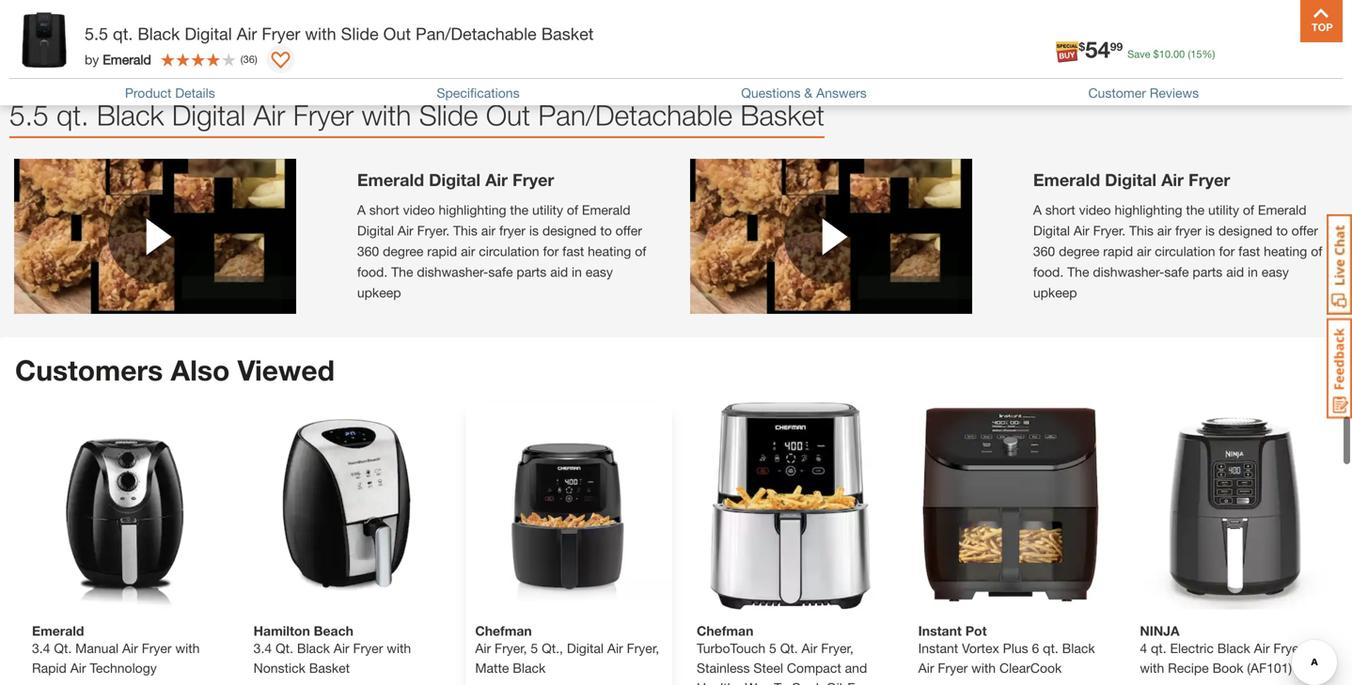 Task type: locate. For each thing, give the bounding box(es) containing it.
2 fryer from the left
[[1175, 223, 1202, 239]]

1 horizontal spatial to
[[600, 223, 612, 239]]

1 food. from the left
[[357, 264, 388, 280]]

2 fast from the left
[[1239, 244, 1260, 259]]

black inside ninja 4 qt. electric black air fryer with recipe book (af101)
[[1217, 641, 1250, 656]]

5
[[95, 27, 104, 48], [531, 641, 538, 656], [769, 641, 777, 656]]

$ inside $ 54 99
[[1079, 40, 1085, 53]]

3.4 qt. manual air fryer with rapid air technology image
[[23, 403, 229, 610]]

air
[[481, 223, 496, 239], [1157, 223, 1172, 239], [461, 244, 475, 259], [1137, 244, 1151, 259]]

2 degree from the left
[[1059, 244, 1100, 259]]

0 horizontal spatial to
[[159, 27, 175, 48]]

designed
[[542, 223, 597, 239], [1219, 223, 1273, 239]]

qt. up rapid
[[54, 641, 72, 656]]

1 horizontal spatial qt.
[[276, 641, 293, 656]]

1 horizontal spatial the
[[1067, 264, 1089, 280]]

2 chefman from the left
[[697, 623, 754, 639]]

1 a short video highlighting the utility of emerald digital air fryer. this air fryer is designed to offer 360 degree rapid air circulation for fast heating of food. the dishwasher-safe parts aid in easy upkeep from the left
[[357, 202, 646, 301]]

&
[[804, 85, 813, 101]]

0 horizontal spatial fryer
[[499, 223, 526, 239]]

1 horizontal spatial chefman
[[697, 623, 754, 639]]

1 safe from the left
[[488, 264, 513, 280]]

%)
[[1202, 48, 1215, 60]]

1 chefman from the left
[[475, 623, 532, 639]]

1 vertical spatial out
[[486, 98, 530, 132]]

qt. up the steel
[[780, 641, 798, 656]]

$ 54 99
[[1079, 36, 1123, 63]]

fryer, left "turbotouch"
[[627, 641, 659, 656]]

emerald
[[103, 51, 151, 67], [357, 170, 424, 190], [1033, 170, 1100, 190], [582, 202, 631, 218], [1258, 202, 1307, 218], [32, 623, 84, 639]]

1 aid from the left
[[550, 264, 568, 280]]

rapid
[[427, 244, 457, 259], [1103, 244, 1133, 259]]

the
[[510, 202, 529, 218], [1186, 202, 1205, 218]]

emerald digital air fryer down specifications
[[357, 170, 554, 190]]

1 fryer, from the left
[[495, 641, 527, 656]]

pot
[[965, 623, 987, 639]]

air inside the chefman turbotouch 5 qt. air fryer, stainless steel compact and healthy way to cook oil-fre
[[802, 641, 817, 656]]

3.4 up rapid
[[32, 641, 50, 656]]

chefman
[[475, 623, 532, 639], [697, 623, 754, 639]]

5.5 down product image on the top of the page
[[9, 98, 49, 132]]

0 horizontal spatial thumbnail image
[[14, 159, 296, 314]]

1 heating from the left
[[588, 244, 631, 259]]

2 thumbnail image from the left
[[690, 159, 972, 314]]

instant left pot
[[918, 623, 962, 639]]

$ left 99
[[1079, 40, 1085, 53]]

1 horizontal spatial highlighting
[[1115, 202, 1182, 218]]

fryer, inside the chefman turbotouch 5 qt. air fryer, stainless steel compact and healthy way to cook oil-fre
[[821, 641, 854, 656]]

0 horizontal spatial rapid
[[427, 244, 457, 259]]

emerald 3.4 qt. manual air fryer with rapid air technology
[[32, 623, 200, 676]]

0 horizontal spatial heating
[[588, 244, 631, 259]]

1 instant from the top
[[918, 623, 962, 639]]

1 horizontal spatial 5
[[531, 641, 538, 656]]

1 easy from the left
[[586, 264, 613, 280]]

digital
[[185, 24, 232, 44], [172, 98, 246, 132], [429, 170, 481, 190], [1105, 170, 1157, 190], [357, 223, 394, 239], [1033, 223, 1070, 239], [567, 641, 604, 656]]

1 degree from the left
[[383, 244, 424, 259]]

fast
[[562, 244, 584, 259], [1239, 244, 1260, 259]]

heating
[[588, 244, 631, 259], [1264, 244, 1307, 259]]

questions & answers button
[[741, 85, 867, 101], [741, 85, 867, 101]]

0 horizontal spatial a short video highlighting the utility of emerald digital air fryer. this air fryer is designed to offer 360 degree rapid air circulation for fast heating of food. the dishwasher-safe parts aid in easy upkeep
[[357, 202, 646, 301]]

slide
[[341, 24, 379, 44], [419, 98, 478, 132]]

fryer, up and
[[821, 641, 854, 656]]

1 horizontal spatial circulation
[[1155, 244, 1215, 259]]

highlighting
[[439, 202, 506, 218], [1115, 202, 1182, 218]]

book
[[1213, 660, 1244, 676]]

(
[[1188, 48, 1191, 60], [241, 53, 243, 65]]

qt.
[[113, 24, 133, 44], [56, 98, 89, 132], [1043, 641, 1059, 656], [1151, 641, 1167, 656]]

save
[[1128, 48, 1151, 60]]

fryer
[[262, 24, 300, 44], [293, 98, 354, 132], [513, 170, 554, 190], [1189, 170, 1230, 190], [142, 641, 172, 656], [353, 641, 383, 656], [1274, 641, 1304, 656], [938, 660, 968, 676]]

0 horizontal spatial degree
[[383, 244, 424, 259]]

fryer, up matte on the bottom
[[495, 641, 527, 656]]

of
[[567, 202, 578, 218], [1243, 202, 1254, 218], [635, 244, 646, 259], [1311, 244, 1322, 259]]

0 horizontal spatial easy
[[586, 264, 613, 280]]

qt. inside instant pot instant vortex plus 6 qt. black air fryer with clearcook
[[1043, 641, 1059, 656]]

2 vertical spatial basket
[[309, 660, 350, 676]]

1 horizontal spatial degree
[[1059, 244, 1100, 259]]

a
[[357, 202, 366, 218], [1033, 202, 1042, 218]]

to
[[774, 680, 788, 685]]

in
[[572, 264, 582, 280], [1248, 264, 1258, 280]]

1 vertical spatial basket
[[740, 98, 825, 132]]

0 horizontal spatial in
[[572, 264, 582, 280]]

1 horizontal spatial in
[[1248, 264, 1258, 280]]

1 horizontal spatial this
[[1129, 223, 1154, 239]]

basket for $
[[541, 24, 594, 44]]

turbotouch 5 qt. air fryer, stainless steel compact and healthy way to cook oil-free, one-touch digital controls image
[[687, 403, 894, 610]]

0 horizontal spatial 3.4
[[32, 641, 50, 656]]

1 the from the left
[[510, 202, 529, 218]]

pan/detachable
[[416, 24, 537, 44], [538, 98, 733, 132]]

1 horizontal spatial fast
[[1239, 244, 1260, 259]]

2 horizontal spatial fryer,
[[821, 641, 854, 656]]

5 inside "button"
[[95, 27, 104, 48]]

is
[[529, 223, 539, 239], [1205, 223, 1215, 239]]

degree for first thumbnail from the left
[[383, 244, 424, 259]]

2 3.4 from the left
[[254, 641, 272, 656]]

1 horizontal spatial (
[[1188, 48, 1191, 60]]

qt. inside the chefman turbotouch 5 qt. air fryer, stainless steel compact and healthy way to cook oil-fre
[[780, 641, 798, 656]]

circulation
[[479, 244, 539, 259], [1155, 244, 1215, 259]]

1 qt. from the left
[[54, 641, 72, 656]]

3.4 down hamilton
[[254, 641, 272, 656]]

1 horizontal spatial for
[[1219, 244, 1235, 259]]

0 horizontal spatial pan/detachable
[[416, 24, 537, 44]]

with inside ninja 4 qt. electric black air fryer with recipe book (af101)
[[1140, 660, 1164, 676]]

0 horizontal spatial (
[[241, 53, 243, 65]]

1 short from the left
[[369, 202, 399, 218]]

3 fryer, from the left
[[821, 641, 854, 656]]

product image image
[[14, 9, 75, 71]]

for
[[543, 244, 559, 259], [1219, 244, 1235, 259]]

emerald inside emerald 3.4 qt. manual air fryer with rapid air technology
[[32, 623, 84, 639]]

0 horizontal spatial is
[[529, 223, 539, 239]]

1 highlighting from the left
[[439, 202, 506, 218]]

safe
[[488, 264, 513, 280], [1164, 264, 1189, 280]]

( 36 )
[[241, 53, 257, 65]]

0 horizontal spatial a
[[357, 202, 366, 218]]

3.4 inside hamilton beach 3.4 qt. black air fryer with nonstick basket
[[254, 641, 272, 656]]

1 horizontal spatial thumbnail image
[[690, 159, 972, 314]]

and
[[845, 660, 867, 676]]

0 horizontal spatial food.
[[357, 264, 388, 280]]

black down 'qt.,'
[[513, 660, 546, 676]]

vortex
[[962, 641, 999, 656]]

chefman inside chefman air fryer, 5 qt., digital air fryer, matte black
[[475, 623, 532, 639]]

specifications button
[[437, 85, 520, 101], [437, 85, 520, 101]]

0 horizontal spatial 5
[[95, 27, 104, 48]]

feedback link image
[[1327, 318, 1352, 419]]

0 horizontal spatial the
[[510, 202, 529, 218]]

with
[[305, 24, 336, 44], [362, 98, 411, 132], [175, 641, 200, 656], [387, 641, 411, 656], [971, 660, 996, 676], [1140, 660, 1164, 676]]

0 horizontal spatial the
[[391, 264, 413, 280]]

0 horizontal spatial upkeep
[[357, 285, 401, 301]]

0 vertical spatial instant
[[918, 623, 962, 639]]

5.5 qt. black digital air fryer with slide out pan/detachable basket for $
[[85, 24, 594, 44]]

5.5 for $
[[85, 24, 108, 44]]

1 horizontal spatial parts
[[1193, 264, 1223, 280]]

360
[[357, 244, 379, 259], [1033, 244, 1055, 259]]

1 horizontal spatial pan/detachable
[[538, 98, 733, 132]]

parts
[[517, 264, 547, 280], [1193, 264, 1223, 280]]

1 horizontal spatial dishwasher-
[[1093, 264, 1164, 280]]

way
[[745, 680, 770, 685]]

product details
[[125, 85, 215, 101]]

hamilton
[[254, 623, 310, 639]]

1 horizontal spatial easy
[[1262, 264, 1289, 280]]

0 horizontal spatial short
[[369, 202, 399, 218]]

1 horizontal spatial a short video highlighting the utility of emerald digital air fryer. this air fryer is designed to offer 360 degree rapid air circulation for fast heating of food. the dishwasher-safe parts aid in easy upkeep
[[1033, 202, 1322, 301]]

2 360 from the left
[[1033, 244, 1055, 259]]

pan/detachable for $
[[416, 24, 537, 44]]

0 horizontal spatial $
[[1079, 40, 1085, 53]]

5.5 up by
[[85, 24, 108, 44]]

air
[[237, 24, 257, 44], [253, 98, 285, 132], [485, 170, 508, 190], [1161, 170, 1184, 190], [398, 223, 413, 239], [1074, 223, 1090, 239], [122, 641, 138, 656], [334, 641, 349, 656], [475, 641, 491, 656], [607, 641, 623, 656], [802, 641, 817, 656], [1254, 641, 1270, 656], [70, 660, 86, 676], [918, 660, 934, 676]]

0 horizontal spatial qt.
[[54, 641, 72, 656]]

1 horizontal spatial fryer
[[1175, 223, 1202, 239]]

1 vertical spatial 5.5
[[9, 98, 49, 132]]

0 horizontal spatial basket
[[309, 660, 350, 676]]

electric
[[1170, 641, 1214, 656]]

qt. down by
[[56, 98, 89, 132]]

1 horizontal spatial out
[[486, 98, 530, 132]]

2 circulation from the left
[[1155, 244, 1215, 259]]

1 in from the left
[[572, 264, 582, 280]]

0 horizontal spatial dishwasher-
[[417, 264, 488, 280]]

black down by emerald
[[97, 98, 164, 132]]

save $ 10 . 00 ( 15 %)
[[1128, 48, 1215, 60]]

black
[[138, 24, 180, 44], [97, 98, 164, 132], [297, 641, 330, 656], [1062, 641, 1095, 656], [1217, 641, 1250, 656], [513, 660, 546, 676]]

1 fast from the left
[[562, 244, 584, 259]]

2 horizontal spatial basket
[[740, 98, 825, 132]]

1 3.4 from the left
[[32, 641, 50, 656]]

2 highlighting from the left
[[1115, 202, 1182, 218]]

to
[[159, 27, 175, 48], [600, 223, 612, 239], [1276, 223, 1288, 239]]

instant pot instant vortex plus 6 qt. black air fryer with clearcook
[[918, 623, 1095, 676]]

0 horizontal spatial 5.5
[[9, 98, 49, 132]]

2 a short video highlighting the utility of emerald digital air fryer. this air fryer is designed to offer 360 degree rapid air circulation for fast heating of food. the dishwasher-safe parts aid in easy upkeep from the left
[[1033, 202, 1322, 301]]

product
[[125, 85, 171, 101]]

1 horizontal spatial a
[[1033, 202, 1042, 218]]

0 horizontal spatial fryer,
[[495, 641, 527, 656]]

1 this from the left
[[453, 223, 478, 239]]

1 horizontal spatial 360
[[1033, 244, 1055, 259]]

2 emerald digital air fryer from the left
[[1033, 170, 1230, 190]]

5.5 qt. black digital air fryer with slide out pan/detachable basket
[[85, 24, 594, 44], [9, 98, 825, 132]]

black down beach
[[297, 641, 330, 656]]

1 vertical spatial 5.5 qt. black digital air fryer with slide out pan/detachable basket
[[9, 98, 825, 132]]

5 up by
[[95, 27, 104, 48]]

fryer.
[[417, 223, 450, 239], [1093, 223, 1126, 239]]

video
[[403, 202, 435, 218], [1079, 202, 1111, 218]]

1 horizontal spatial offer
[[1292, 223, 1318, 239]]

5 left 'qt.,'
[[531, 641, 538, 656]]

0 horizontal spatial this
[[453, 223, 478, 239]]

black up book
[[1217, 641, 1250, 656]]

1 horizontal spatial heating
[[1264, 244, 1307, 259]]

1 horizontal spatial fryer,
[[627, 641, 659, 656]]

out for a short video highlighting the utility of emerald digital air fryer. this air fryer is designed to offer 360 degree rapid air circulation for fast heating of food. the dishwasher-safe parts aid in easy upkeep
[[486, 98, 530, 132]]

chefman inside the chefman turbotouch 5 qt. air fryer, stainless steel compact and healthy way to cook oil-fre
[[697, 623, 754, 639]]

1 is from the left
[[529, 223, 539, 239]]

product details button
[[125, 85, 215, 101], [125, 85, 215, 101]]

2 easy from the left
[[1262, 264, 1289, 280]]

the
[[391, 264, 413, 280], [1067, 264, 1089, 280]]

3 qt. from the left
[[780, 641, 798, 656]]

0 horizontal spatial emerald digital air fryer
[[357, 170, 554, 190]]

0 horizontal spatial parts
[[517, 264, 547, 280]]

pan/detachable for a short video highlighting the utility of emerald digital air fryer. this air fryer is designed to offer 360 degree rapid air circulation for fast heating of food. the dishwasher-safe parts aid in easy upkeep
[[538, 98, 733, 132]]

with inside hamilton beach 3.4 qt. black air fryer with nonstick basket
[[387, 641, 411, 656]]

out
[[383, 24, 411, 44], [486, 98, 530, 132]]

1 horizontal spatial short
[[1045, 202, 1075, 218]]

0 horizontal spatial offer
[[616, 223, 642, 239]]

thumbnail image
[[14, 159, 296, 314], [690, 159, 972, 314]]

dishwasher-
[[417, 264, 488, 280], [1093, 264, 1164, 280]]

top button
[[1300, 0, 1343, 42]]

1 horizontal spatial food.
[[1033, 264, 1064, 280]]

1 horizontal spatial designed
[[1219, 223, 1273, 239]]

1 horizontal spatial slide
[[419, 98, 478, 132]]

qt. right 4
[[1151, 641, 1167, 656]]

recipe
[[1168, 660, 1209, 676]]

instant left vortex at the bottom right of page
[[918, 641, 958, 656]]

0 vertical spatial slide
[[341, 24, 379, 44]]

2 the from the left
[[1186, 202, 1205, 218]]

5 up the steel
[[769, 641, 777, 656]]

1 the from the left
[[391, 264, 413, 280]]

( left ")"
[[241, 53, 243, 65]]

1 fryer from the left
[[499, 223, 526, 239]]

qt. inside emerald 3.4 qt. manual air fryer with rapid air technology
[[54, 641, 72, 656]]

0 horizontal spatial highlighting
[[439, 202, 506, 218]]

$ left .
[[1153, 48, 1159, 60]]

qt. inside hamilton beach 3.4 qt. black air fryer with nonstick basket
[[276, 641, 293, 656]]

nonstick
[[254, 660, 306, 676]]

2 the from the left
[[1067, 264, 1089, 280]]

0 horizontal spatial fast
[[562, 244, 584, 259]]

1 for from the left
[[543, 244, 559, 259]]

1 horizontal spatial 3.4
[[254, 641, 272, 656]]

basket
[[541, 24, 594, 44], [740, 98, 825, 132], [309, 660, 350, 676]]

2 horizontal spatial qt.
[[780, 641, 798, 656]]

fryer inside emerald 3.4 qt. manual air fryer with rapid air technology
[[142, 641, 172, 656]]

1 horizontal spatial utility
[[1208, 202, 1239, 218]]

0 horizontal spatial out
[[383, 24, 411, 44]]

2 horizontal spatial 5
[[769, 641, 777, 656]]

1 vertical spatial pan/detachable
[[538, 98, 733, 132]]

chefman up "turbotouch"
[[697, 623, 754, 639]]

degree for first thumbnail from the right
[[1059, 244, 1100, 259]]

0 horizontal spatial slide
[[341, 24, 379, 44]]

1 horizontal spatial emerald digital air fryer
[[1033, 170, 1230, 190]]

2 qt. from the left
[[276, 641, 293, 656]]

1 utility from the left
[[532, 202, 563, 218]]

slide for $
[[341, 24, 379, 44]]

1 horizontal spatial upkeep
[[1033, 285, 1077, 301]]

qt. down hamilton
[[276, 641, 293, 656]]

fryer
[[499, 223, 526, 239], [1175, 223, 1202, 239]]

1 vertical spatial slide
[[419, 98, 478, 132]]

compact
[[787, 660, 841, 676]]

3.4
[[32, 641, 50, 656], [254, 641, 272, 656]]

short
[[369, 202, 399, 218], [1045, 202, 1075, 218]]

black inside chefman air fryer, 5 qt., digital air fryer, matte black
[[513, 660, 546, 676]]

fryer,
[[495, 641, 527, 656], [627, 641, 659, 656], [821, 641, 854, 656]]

2 rapid from the left
[[1103, 244, 1133, 259]]

2 food. from the left
[[1033, 264, 1064, 280]]

1 horizontal spatial fryer.
[[1093, 223, 1126, 239]]

oil-
[[826, 680, 847, 685]]

black right 6
[[1062, 641, 1095, 656]]

specifications
[[437, 85, 520, 101]]

fryer inside hamilton beach 3.4 qt. black air fryer with nonstick basket
[[353, 641, 383, 656]]

aid
[[550, 264, 568, 280], [1226, 264, 1244, 280]]

basket inside hamilton beach 3.4 qt. black air fryer with nonstick basket
[[309, 660, 350, 676]]

1 horizontal spatial video
[[1079, 202, 1111, 218]]

0 vertical spatial pan/detachable
[[416, 24, 537, 44]]

hamilton beach 3.4 qt. black air fryer with nonstick basket
[[254, 623, 411, 676]]

0 vertical spatial basket
[[541, 24, 594, 44]]

chefman up matte on the bottom
[[475, 623, 532, 639]]

0 horizontal spatial 360
[[357, 244, 379, 259]]

by emerald
[[85, 51, 151, 67]]

0 horizontal spatial chefman
[[475, 623, 532, 639]]

1 horizontal spatial the
[[1186, 202, 1205, 218]]

( right 00
[[1188, 48, 1191, 60]]

0 vertical spatial 5.5 qt. black digital air fryer with slide out pan/detachable basket
[[85, 24, 594, 44]]

technology
[[90, 660, 157, 676]]

5 inside the chefman turbotouch 5 qt. air fryer, stainless steel compact and healthy way to cook oil-fre
[[769, 641, 777, 656]]

1 vertical spatial instant
[[918, 641, 958, 656]]

1 horizontal spatial aid
[[1226, 264, 1244, 280]]

emerald digital air fryer down "customer reviews"
[[1033, 170, 1230, 190]]

0 vertical spatial out
[[383, 24, 411, 44]]

qt. right 6
[[1043, 641, 1059, 656]]

0 horizontal spatial utility
[[532, 202, 563, 218]]

0 horizontal spatial safe
[[488, 264, 513, 280]]

0 horizontal spatial fryer.
[[417, 223, 450, 239]]

1 horizontal spatial basket
[[541, 24, 594, 44]]

0 horizontal spatial circulation
[[479, 244, 539, 259]]

turbotouch
[[697, 641, 766, 656]]

2 this from the left
[[1129, 223, 1154, 239]]

1 horizontal spatial is
[[1205, 223, 1215, 239]]



Task type: describe. For each thing, give the bounding box(es) containing it.
manual
[[75, 641, 119, 656]]

questions & answers
[[741, 85, 867, 101]]

stainless
[[697, 660, 750, 676]]

1 upkeep from the left
[[357, 285, 401, 301]]

chefman for turbotouch
[[697, 623, 754, 639]]

2 for from the left
[[1219, 244, 1235, 259]]

air inside instant pot instant vortex plus 6 qt. black air fryer with clearcook
[[918, 660, 934, 676]]

2 fryer. from the left
[[1093, 223, 1126, 239]]

10
[[1159, 48, 1171, 60]]

details
[[175, 85, 215, 101]]

air inside ninja 4 qt. electric black air fryer with recipe book (af101)
[[1254, 641, 1270, 656]]

1 emerald digital air fryer from the left
[[357, 170, 554, 190]]

chefman air fryer, 5 qt., digital air fryer, matte black
[[475, 623, 659, 676]]

black inside instant pot instant vortex plus 6 qt. black air fryer with clearcook
[[1062, 641, 1095, 656]]

2 parts from the left
[[1193, 264, 1223, 280]]

this for first thumbnail from the right
[[1129, 223, 1154, 239]]

2 aid from the left
[[1226, 264, 1244, 280]]

with inside instant pot instant vortex plus 6 qt. black air fryer with clearcook
[[971, 660, 996, 676]]

1 offer from the left
[[616, 223, 642, 239]]

5 inside chefman air fryer, 5 qt., digital air fryer, matte black
[[531, 641, 538, 656]]

steel
[[754, 660, 783, 676]]

1 360 from the left
[[357, 244, 379, 259]]

qt. for 3.4 qt. black air fryer with nonstick basket
[[276, 641, 293, 656]]

2 short from the left
[[1045, 202, 1075, 218]]

1 a from the left
[[357, 202, 366, 218]]

answers
[[816, 85, 867, 101]]

2 dishwasher- from the left
[[1093, 264, 1164, 280]]

3.4 inside emerald 3.4 qt. manual air fryer with rapid air technology
[[32, 641, 50, 656]]

99
[[1110, 40, 1123, 53]]

by
[[85, 51, 99, 67]]

2 designed from the left
[[1219, 223, 1273, 239]]

2 fryer, from the left
[[627, 641, 659, 656]]

rapid
[[32, 660, 67, 676]]

2 instant from the top
[[918, 641, 958, 656]]

items
[[109, 27, 154, 48]]

live chat image
[[1327, 214, 1352, 315]]

to inside "button"
[[159, 27, 175, 48]]

5.5 for a short video highlighting the utility of emerald digital air fryer. this air fryer is designed to offer 360 degree rapid air circulation for fast heating of food. the dishwasher-safe parts aid in easy upkeep
[[9, 98, 49, 132]]

customers also viewed
[[15, 354, 335, 387]]

.
[[1171, 48, 1174, 60]]

1 designed from the left
[[542, 223, 597, 239]]

2 in from the left
[[1248, 264, 1258, 280]]

1 dishwasher- from the left
[[417, 264, 488, 280]]

clearcook
[[1000, 660, 1062, 676]]

fryer inside ninja 4 qt. electric black air fryer with recipe book (af101)
[[1274, 641, 1304, 656]]

3.4 qt. black air fryer with nonstick basket image
[[244, 403, 451, 610]]

matte
[[475, 660, 509, 676]]

black inside hamilton beach 3.4 qt. black air fryer with nonstick basket
[[297, 641, 330, 656]]

air inside hamilton beach 3.4 qt. black air fryer with nonstick basket
[[334, 641, 349, 656]]

qt. for turbotouch 5 qt. air fryer, stainless steel compact and healthy way to cook oil-fre
[[780, 641, 798, 656]]

qt. inside ninja 4 qt. electric black air fryer with recipe book (af101)
[[1151, 641, 1167, 656]]

digital inside chefman air fryer, 5 qt., digital air fryer, matte black
[[567, 641, 604, 656]]

add
[[58, 27, 90, 48]]

1 circulation from the left
[[479, 244, 539, 259]]

basket for a short video highlighting the utility of emerald digital air fryer. this air fryer is designed to offer 360 degree rapid air circulation for fast heating of food. the dishwasher-safe parts aid in easy upkeep
[[740, 98, 825, 132]]

2 upkeep from the left
[[1033, 285, 1077, 301]]

instant vortex plus 6 qt. black air fryer with clearcook image
[[909, 403, 1116, 610]]

5.5 qt. black digital air fryer with slide out pan/detachable basket for a short video highlighting the utility of emerald digital air fryer. this air fryer is designed to offer 360 degree rapid air circulation for fast heating of food. the dishwasher-safe parts aid in easy upkeep
[[9, 98, 825, 132]]

beach
[[314, 623, 353, 639]]

qt.,
[[542, 641, 563, 656]]

healthy
[[697, 680, 741, 685]]

2 horizontal spatial to
[[1276, 223, 1288, 239]]

ninja 4 qt. electric black air fryer with recipe book (af101)
[[1140, 623, 1304, 676]]

fryer inside instant pot instant vortex plus 6 qt. black air fryer with clearcook
[[938, 660, 968, 676]]

2 a from the left
[[1033, 202, 1042, 218]]

air fryer, 5 qt., digital air fryer, matte black image
[[466, 403, 672, 610]]

1 parts from the left
[[517, 264, 547, 280]]

ninja
[[1140, 623, 1180, 639]]

2 video from the left
[[1079, 202, 1111, 218]]

2 offer from the left
[[1292, 223, 1318, 239]]

add 5 items to cart
[[58, 27, 215, 48]]

2 safe from the left
[[1164, 264, 1189, 280]]

2 utility from the left
[[1208, 202, 1239, 218]]

customer reviews
[[1088, 85, 1199, 101]]

with inside emerald 3.4 qt. manual air fryer with rapid air technology
[[175, 641, 200, 656]]

viewed
[[238, 354, 335, 387]]

)
[[255, 53, 257, 65]]

1 video from the left
[[403, 202, 435, 218]]

1 fryer. from the left
[[417, 223, 450, 239]]

15
[[1191, 48, 1202, 60]]

00
[[1174, 48, 1185, 60]]

also
[[171, 354, 230, 387]]

questions
[[741, 85, 801, 101]]

2 heating from the left
[[1264, 244, 1307, 259]]

chefman turbotouch 5 qt. air fryer, stainless steel compact and healthy way to cook oil-fre
[[697, 623, 877, 685]]

slide for a short video highlighting the utility of emerald digital air fryer. this air fryer is designed to offer 360 degree rapid air circulation for fast heating of food. the dishwasher-safe parts aid in easy upkeep
[[419, 98, 478, 132]]

6
[[1032, 641, 1039, 656]]

chefman for air
[[475, 623, 532, 639]]

display image
[[272, 52, 290, 71]]

4
[[1140, 641, 1147, 656]]

customer
[[1088, 85, 1146, 101]]

2 is from the left
[[1205, 223, 1215, 239]]

4 qt. electric black air fryer with recipe book (af101) image
[[1131, 403, 1337, 610]]

reviews
[[1150, 85, 1199, 101]]

36
[[243, 53, 255, 65]]

(af101)
[[1247, 660, 1292, 676]]

customers
[[15, 354, 163, 387]]

54
[[1085, 36, 1110, 63]]

add 5 items to cart button
[[19, 19, 254, 57]]

out for $
[[383, 24, 411, 44]]

1 horizontal spatial $
[[1153, 48, 1159, 60]]

cook
[[791, 680, 823, 685]]

qt. up by emerald
[[113, 24, 133, 44]]

1 thumbnail image from the left
[[14, 159, 296, 314]]

this for first thumbnail from the left
[[453, 223, 478, 239]]

black up by emerald
[[138, 24, 180, 44]]

1 rapid from the left
[[427, 244, 457, 259]]

cart
[[180, 27, 215, 48]]

plus
[[1003, 641, 1028, 656]]



Task type: vqa. For each thing, say whether or not it's contained in the screenshot.
topmost VERIFY
no



